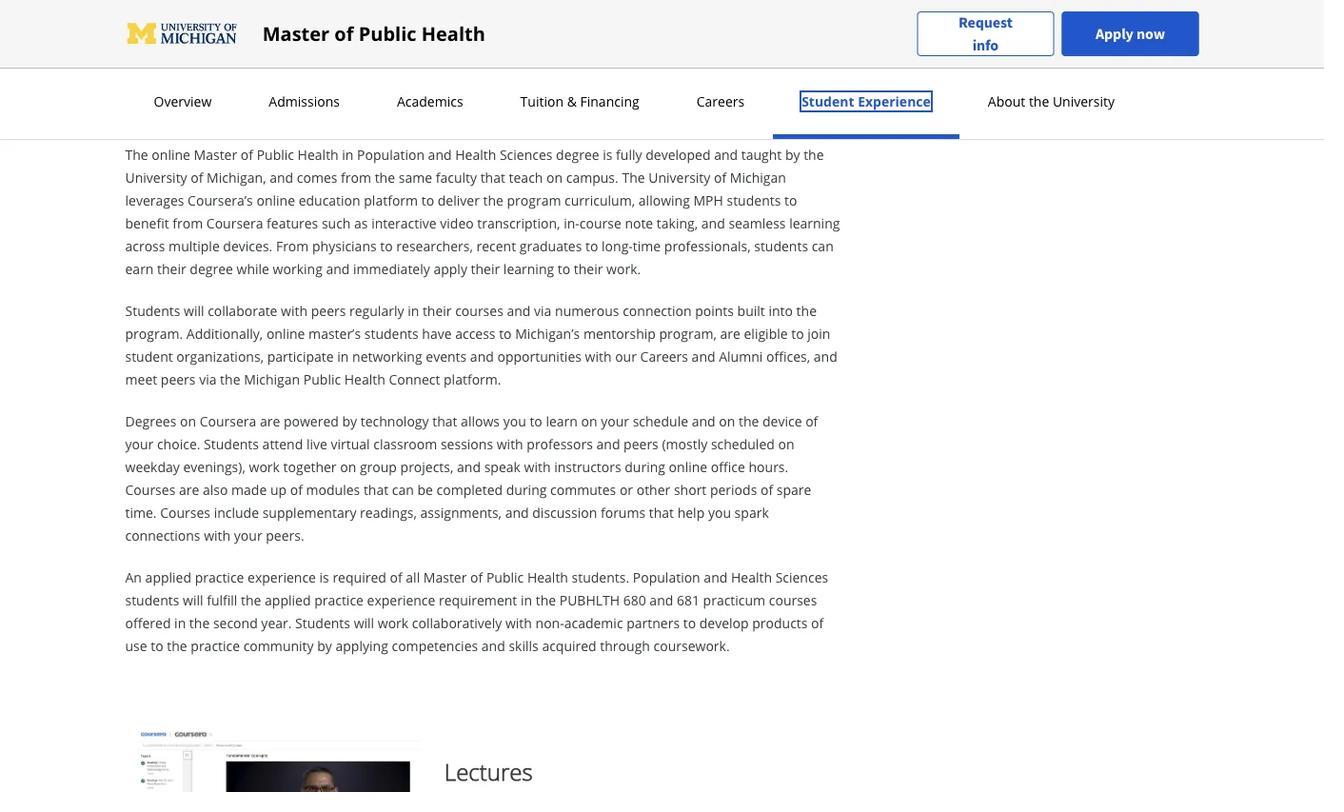 Task type: vqa. For each thing, say whether or not it's contained in the screenshot.
9
no



Task type: locate. For each thing, give the bounding box(es) containing it.
michigan's
[[515, 324, 580, 342]]

technology
[[361, 412, 429, 430]]

work inside the "an applied practice experience is required of all master of public health students. population and health sciences students will fulfill the applied practice experience requirement in the pubhlth 680 and 681 practicum courses offered in the second year. students will work collaboratively with non-academic partners to develop products of use to the practice community by applying competencies and skills acquired through coursework."
[[378, 614, 409, 632]]

applied right an
[[145, 568, 192, 586]]

0 vertical spatial your
[[601, 412, 630, 430]]

1 vertical spatial courses
[[160, 503, 211, 521]]

0 vertical spatial students
[[125, 301, 180, 320]]

collaborate
[[208, 301, 278, 320]]

the right about at right
[[1030, 92, 1050, 110]]

health up practicum
[[731, 568, 772, 586]]

physicians
[[312, 237, 377, 255]]

seamless
[[729, 214, 786, 232]]

through
[[600, 637, 650, 655]]

work up up
[[249, 458, 280, 476]]

of up admissions link
[[335, 20, 354, 47]]

0 vertical spatial via
[[534, 301, 552, 320]]

degrees
[[125, 412, 177, 430]]

and left discussion
[[505, 503, 529, 521]]

of up coursera's on the top of page
[[191, 168, 203, 186]]

is left fully on the top
[[603, 145, 613, 163]]

your down "include"
[[234, 526, 263, 544]]

other
[[637, 480, 671, 499]]

population up 681
[[633, 568, 701, 586]]

0 horizontal spatial courses
[[455, 301, 504, 320]]

1 vertical spatial learning
[[504, 260, 555, 278]]

peers right meet
[[161, 370, 196, 388]]

population
[[357, 145, 425, 163], [633, 568, 701, 586]]

on right learn
[[582, 412, 598, 430]]

0 vertical spatial experience
[[248, 568, 316, 586]]

0 vertical spatial during
[[625, 458, 666, 476]]

powered
[[284, 412, 339, 430]]

0 horizontal spatial peers
[[161, 370, 196, 388]]

1 vertical spatial courses
[[769, 591, 818, 609]]

degree
[[556, 145, 600, 163], [190, 260, 233, 278]]

professors
[[527, 435, 593, 453]]

students up networking
[[365, 324, 419, 342]]

degrees on coursera are powered by technology that allows you to learn on your schedule and on the device of your choice. students attend live virtual classroom sessions with professors and peers (mostly scheduled on weekday evenings), work together on group projects, and speak with instructors during online office hours. courses are also made up of modules that can be completed during commutes or other short periods of spare time. courses include supplementary readings, assignments, and discussion forums that help you spark connections with your peers.
[[125, 412, 819, 544]]

0 vertical spatial population
[[357, 145, 425, 163]]

on
[[547, 168, 563, 186], [180, 412, 196, 430], [582, 412, 598, 430], [719, 412, 736, 430], [779, 435, 795, 453], [340, 458, 356, 476]]

public down participate
[[304, 370, 341, 388]]

and left comes on the left top of page
[[270, 168, 294, 186]]

practice down required
[[314, 591, 364, 609]]

0 vertical spatial applied
[[145, 568, 192, 586]]

taught
[[742, 145, 782, 163]]

1 vertical spatial applied
[[265, 591, 311, 609]]

0 horizontal spatial master
[[194, 145, 237, 163]]

1 vertical spatial students
[[204, 435, 259, 453]]

1 vertical spatial sciences
[[776, 568, 829, 586]]

learning right the 'seamless'
[[790, 214, 841, 232]]

0 horizontal spatial are
[[179, 480, 199, 499]]

to
[[422, 191, 434, 209], [785, 191, 798, 209], [380, 237, 393, 255], [586, 237, 599, 255], [558, 260, 571, 278], [499, 324, 512, 342], [792, 324, 805, 342], [530, 412, 543, 430], [684, 614, 696, 632], [151, 637, 164, 655]]

mph
[[694, 191, 724, 209]]

0 horizontal spatial students
[[125, 301, 180, 320]]

1 horizontal spatial can
[[812, 237, 834, 255]]

learning down graduates
[[504, 260, 555, 278]]

2 horizontal spatial by
[[786, 145, 801, 163]]

the
[[125, 145, 148, 163], [622, 168, 645, 186]]

2 horizontal spatial peers
[[624, 435, 659, 453]]

about
[[989, 92, 1026, 110]]

0 vertical spatial is
[[603, 145, 613, 163]]

2 vertical spatial by
[[317, 637, 332, 655]]

1 vertical spatial by
[[342, 412, 357, 430]]

live
[[307, 435, 328, 453]]

that left teach
[[481, 168, 506, 186]]

2 horizontal spatial master
[[424, 568, 467, 586]]

health inside students will collaborate with peers regularly in their courses and via numerous connection points built into the program. additionally, online master's students have access to michigan's mentorship program, are eligible to join student organizations, participate in networking events and opportunities with our careers and alumni offices, and meet peers via the michigan public health connect platform.
[[345, 370, 386, 388]]

2 horizontal spatial students
[[295, 614, 351, 632]]

students inside students will collaborate with peers regularly in their courses and via numerous connection points built into the program. additionally, online master's students have access to michigan's mentorship program, are eligible to join student organizations, participate in networking events and opportunities with our careers and alumni offices, and meet peers via the michigan public health connect platform.
[[125, 301, 180, 320]]

students up offered
[[125, 591, 179, 609]]

courses inside students will collaborate with peers regularly in their courses and via numerous connection points built into the program. additionally, online master's students have access to michigan's mentorship program, are eligible to join student organizations, participate in networking events and opportunities with our careers and alumni offices, and meet peers via the michigan public health connect platform.
[[455, 301, 504, 320]]

fully
[[616, 145, 643, 163]]

experience
[[248, 568, 316, 586], [367, 591, 436, 609]]

discussion
[[533, 503, 598, 521]]

0 vertical spatial michigan
[[730, 168, 787, 186]]

population inside the "an applied practice experience is required of all master of public health students. population and health sciences students will fulfill the applied practice experience requirement in the pubhlth 680 and 681 practicum courses offered in the second year. students will work collaboratively with non-academic partners to develop products of use to the practice community by applying competencies and skills acquired through coursework."
[[633, 568, 701, 586]]

1 vertical spatial is
[[320, 568, 329, 586]]

master up "michigan,"
[[194, 145, 237, 163]]

eligible
[[744, 324, 788, 342]]

teach
[[509, 168, 543, 186]]

courses up "access"
[[455, 301, 504, 320]]

coursera up evenings),
[[200, 412, 256, 430]]

the
[[1030, 92, 1050, 110], [804, 145, 824, 163], [375, 168, 395, 186], [483, 191, 504, 209], [797, 301, 817, 320], [220, 370, 241, 388], [739, 412, 759, 430], [241, 591, 261, 609], [536, 591, 556, 609], [189, 614, 210, 632], [167, 637, 187, 655]]

0 vertical spatial courses
[[455, 301, 504, 320]]

non-
[[536, 614, 565, 632]]

peers inside degrees on coursera are powered by technology that allows you to learn on your schedule and on the device of your choice. students attend live virtual classroom sessions with professors and peers (mostly scheduled on weekday evenings), work together on group projects, and speak with instructors during online office hours. courses are also made up of modules that can be completed during commutes or other short periods of spare time. courses include supplementary readings, assignments, and discussion forums that help you spark connections with your peers.
[[624, 435, 659, 453]]

to inside degrees on coursera are powered by technology that allows you to learn on your schedule and on the device of your choice. students attend live virtual classroom sessions with professors and peers (mostly scheduled on weekday evenings), work together on group projects, and speak with instructors during online office hours. courses are also made up of modules that can be completed during commutes or other short periods of spare time. courses include supplementary readings, assignments, and discussion forums that help you spark connections with your peers.
[[530, 412, 543, 430]]

master up admissions
[[263, 20, 330, 47]]

practice up fulfill
[[195, 568, 244, 586]]

courses
[[125, 480, 176, 499], [160, 503, 211, 521]]

students up applying
[[295, 614, 351, 632]]

0 vertical spatial are
[[721, 324, 741, 342]]

master
[[263, 20, 330, 47], [194, 145, 237, 163], [424, 568, 467, 586]]

during
[[625, 458, 666, 476], [506, 480, 547, 499]]

1 horizontal spatial careers
[[697, 92, 745, 110]]

and up instructors
[[597, 435, 621, 453]]

as
[[354, 214, 368, 232]]

is inside the "an applied practice experience is required of all master of public health students. population and health sciences students will fulfill the applied practice experience requirement in the pubhlth 680 and 681 practicum courses offered in the second year. students will work collaboratively with non-academic partners to develop products of use to the practice community by applying competencies and skills acquired through coursework."
[[320, 568, 329, 586]]

connections
[[125, 526, 201, 544]]

on down virtual
[[340, 458, 356, 476]]

and down join
[[814, 347, 838, 365]]

sciences up teach
[[500, 145, 553, 163]]

health up comes on the left top of page
[[298, 145, 339, 163]]

1 vertical spatial during
[[506, 480, 547, 499]]

are
[[721, 324, 741, 342], [260, 412, 280, 430], [179, 480, 199, 499]]

with left our
[[585, 347, 612, 365]]

1 vertical spatial population
[[633, 568, 701, 586]]

student
[[125, 78, 244, 122], [802, 92, 855, 110]]

0 horizontal spatial can
[[392, 480, 414, 499]]

long-
[[602, 237, 633, 255]]

1 horizontal spatial sciences
[[776, 568, 829, 586]]

0 vertical spatial you
[[504, 412, 526, 430]]

health down networking
[[345, 370, 386, 388]]

and left taught at right
[[715, 145, 738, 163]]

sciences inside the "an applied practice experience is required of all master of public health students. population and health sciences students will fulfill the applied practice experience requirement in the pubhlth 680 and 681 practicum courses offered in the second year. students will work collaboratively with non-academic partners to develop products of use to the practice community by applying competencies and skills acquired through coursework."
[[776, 568, 829, 586]]

public up requirement at the bottom left of page
[[487, 568, 524, 586]]

program,
[[660, 324, 717, 342]]

2 horizontal spatial university
[[1053, 92, 1115, 110]]

1 vertical spatial coursera
[[200, 412, 256, 430]]

courses up connections
[[160, 503, 211, 521]]

1 horizontal spatial during
[[625, 458, 666, 476]]

recent
[[477, 237, 516, 255]]

public up "michigan,"
[[257, 145, 294, 163]]

your down degrees
[[125, 435, 154, 453]]

experience
[[252, 78, 418, 122], [858, 92, 931, 110]]

features
[[267, 214, 318, 232]]

online
[[152, 145, 190, 163], [257, 191, 295, 209], [267, 324, 305, 342], [669, 458, 708, 476]]

1 horizontal spatial via
[[534, 301, 552, 320]]

0 horizontal spatial you
[[504, 412, 526, 430]]

their
[[157, 260, 186, 278], [471, 260, 500, 278], [574, 260, 603, 278], [423, 301, 452, 320]]

0 horizontal spatial university
[[125, 168, 187, 186]]

&
[[567, 92, 577, 110]]

peers
[[311, 301, 346, 320], [161, 370, 196, 388], [624, 435, 659, 453]]

with down professors
[[524, 458, 551, 476]]

is
[[603, 145, 613, 163], [320, 568, 329, 586]]

sciences inside the online master of public health in population and health sciences degree is fully developed and taught by the university of michigan, and comes from the same faculty that teach on campus. the university of michigan leverages coursera's online education platform to deliver the program curriculum, allowing mph students to benefit from coursera features such as interactive video transcription, in-course note taking, and seamless learning across multiple devices. from physicians to researchers, recent graduates to long-time professionals, students can earn their degree while working and immediately apply their learning to their work.
[[500, 145, 553, 163]]

online inside degrees on coursera are powered by technology that allows you to learn on your schedule and on the device of your choice. students attend live virtual classroom sessions with professors and peers (mostly scheduled on weekday evenings), work together on group projects, and speak with instructors during online office hours. courses are also made up of modules that can be completed during commutes or other short periods of spare time. courses include supplementary readings, assignments, and discussion forums that help you spark connections with your peers.
[[669, 458, 708, 476]]

required
[[333, 568, 387, 586]]

allowing
[[639, 191, 690, 209]]

students up evenings),
[[204, 435, 259, 453]]

0 vertical spatial will
[[184, 301, 204, 320]]

1 vertical spatial peers
[[161, 370, 196, 388]]

taking,
[[657, 214, 698, 232]]

1 vertical spatial michigan
[[244, 370, 300, 388]]

events
[[426, 347, 467, 365]]

community
[[244, 637, 314, 655]]

0 horizontal spatial via
[[199, 370, 217, 388]]

1 horizontal spatial peers
[[311, 301, 346, 320]]

students inside degrees on coursera are powered by technology that allows you to learn on your schedule and on the device of your choice. students attend live virtual classroom sessions with professors and peers (mostly scheduled on weekday evenings), work together on group projects, and speak with instructors during online office hours. courses are also made up of modules that can be completed during commutes or other short periods of spare time. courses include supplementary readings, assignments, and discussion forums that help you spark connections with your peers.
[[204, 435, 259, 453]]

apply now
[[1096, 24, 1166, 43]]

will up applying
[[354, 614, 374, 632]]

courses down weekday
[[125, 480, 176, 499]]

0 vertical spatial coursera
[[207, 214, 263, 232]]

are left also
[[179, 480, 199, 499]]

on inside the online master of public health in population and health sciences degree is fully developed and taught by the university of michigan, and comes from the same faculty that teach on campus. the university of michigan leverages coursera's online education platform to deliver the program curriculum, allowing mph students to benefit from coursera features such as interactive video transcription, in-course note taking, and seamless learning across multiple devices. from physicians to researchers, recent graduates to long-time professionals, students can earn their degree while working and immediately apply their learning to their work.
[[547, 168, 563, 186]]

while
[[237, 260, 270, 278]]

0 horizontal spatial careers
[[641, 347, 689, 365]]

or
[[620, 480, 633, 499]]

their inside students will collaborate with peers regularly in their courses and via numerous connection points built into the program. additionally, online master's students have access to michigan's mentorship program, are eligible to join student organizations, participate in networking events and opportunities with our careers and alumni offices, and meet peers via the michigan public health connect platform.
[[423, 301, 452, 320]]

1 vertical spatial your
[[125, 435, 154, 453]]

1 horizontal spatial work
[[378, 614, 409, 632]]

you right allows
[[504, 412, 526, 430]]

by right taught at right
[[786, 145, 801, 163]]

michigan inside students will collaborate with peers regularly in their courses and via numerous connection points built into the program. additionally, online master's students have access to michigan's mentorship program, are eligible to join student organizations, participate in networking events and opportunities with our careers and alumni offices, and meet peers via the michigan public health connect platform.
[[244, 370, 300, 388]]

scheduled
[[711, 435, 775, 453]]

office
[[711, 458, 746, 476]]

short
[[674, 480, 707, 499]]

on up choice. on the bottom left of the page
[[180, 412, 196, 430]]

during down "speak"
[[506, 480, 547, 499]]

partners
[[627, 614, 680, 632]]

their up have
[[423, 301, 452, 320]]

coursera up devices.
[[207, 214, 263, 232]]

public inside the "an applied practice experience is required of all master of public health students. population and health sciences students will fulfill the applied practice experience requirement in the pubhlth 680 and 681 practicum courses offered in the second year. students will work collaboratively with non-academic partners to develop products of use to the practice community by applying competencies and skills acquired through coursework."
[[487, 568, 524, 586]]

1 horizontal spatial by
[[342, 412, 357, 430]]

can left be
[[392, 480, 414, 499]]

0 vertical spatial can
[[812, 237, 834, 255]]

1 vertical spatial can
[[392, 480, 414, 499]]

2 vertical spatial your
[[234, 526, 263, 544]]

by
[[786, 145, 801, 163], [342, 412, 357, 430], [317, 637, 332, 655]]

1 horizontal spatial michigan
[[730, 168, 787, 186]]

0 horizontal spatial sciences
[[500, 145, 553, 163]]

the up the transcription,
[[483, 191, 504, 209]]

learn
[[546, 412, 578, 430]]

students up 'program.'
[[125, 301, 180, 320]]

will
[[184, 301, 204, 320], [183, 591, 203, 609], [354, 614, 374, 632]]

with
[[281, 301, 308, 320], [585, 347, 612, 365], [497, 435, 524, 453], [524, 458, 551, 476], [204, 526, 231, 544], [506, 614, 532, 632]]

0 vertical spatial degree
[[556, 145, 600, 163]]

an
[[125, 568, 142, 586]]

1 vertical spatial from
[[173, 214, 203, 232]]

2 vertical spatial peers
[[624, 435, 659, 453]]

1 vertical spatial the
[[622, 168, 645, 186]]

tuition & financing
[[521, 92, 640, 110]]

population inside the online master of public health in population and health sciences degree is fully developed and taught by the university of michigan, and comes from the same faculty that teach on campus. the university of michigan leverages coursera's online education platform to deliver the program curriculum, allowing mph students to benefit from coursera features such as interactive video transcription, in-course note taking, and seamless learning across multiple devices. from physicians to researchers, recent graduates to long-time professionals, students can earn their degree while working and immediately apply their learning to their work.
[[357, 145, 425, 163]]

university down developed
[[649, 168, 711, 186]]

university down apply
[[1053, 92, 1115, 110]]

0 horizontal spatial learning
[[504, 260, 555, 278]]

can up join
[[812, 237, 834, 255]]

course
[[580, 214, 622, 232]]

is left required
[[320, 568, 329, 586]]

0 horizontal spatial experience
[[248, 568, 316, 586]]

overview
[[154, 92, 212, 110]]

1 horizontal spatial courses
[[769, 591, 818, 609]]

0 vertical spatial work
[[249, 458, 280, 476]]

master right all
[[424, 568, 467, 586]]

help
[[678, 503, 705, 521]]

practice down second on the left bottom of page
[[191, 637, 240, 655]]

forums
[[601, 503, 646, 521]]

(mostly
[[662, 435, 708, 453]]

1 vertical spatial will
[[183, 591, 203, 609]]

0 horizontal spatial work
[[249, 458, 280, 476]]

1 horizontal spatial experience
[[858, 92, 931, 110]]

coursera inside degrees on coursera are powered by technology that allows you to learn on your schedule and on the device of your choice. students attend live virtual classroom sessions with professors and peers (mostly scheduled on weekday evenings), work together on group projects, and speak with instructors during online office hours. courses are also made up of modules that can be completed during commutes or other short periods of spare time. courses include supplementary readings, assignments, and discussion forums that help you spark connections with your peers.
[[200, 412, 256, 430]]

apply
[[434, 260, 468, 278]]

0 horizontal spatial from
[[173, 214, 203, 232]]

professionals,
[[665, 237, 751, 255]]

with inside the "an applied practice experience is required of all master of public health students. population and health sciences students will fulfill the applied practice experience requirement in the pubhlth 680 and 681 practicum courses offered in the second year. students will work collaboratively with non-academic partners to develop products of use to the practice community by applying competencies and skills acquired through coursework."
[[506, 614, 532, 632]]

leverages
[[125, 191, 184, 209]]

organizations,
[[177, 347, 264, 365]]

michigan
[[730, 168, 787, 186], [244, 370, 300, 388]]

their left 'work.'
[[574, 260, 603, 278]]

1 horizontal spatial population
[[633, 568, 701, 586]]

master inside the online master of public health in population and health sciences degree is fully developed and taught by the university of michigan, and comes from the same faculty that teach on campus. the university of michigan leverages coursera's online education platform to deliver the program curriculum, allowing mph students to benefit from coursera features such as interactive video transcription, in-course note taking, and seamless learning across multiple devices. from physicians to researchers, recent graduates to long-time professionals, students can earn their degree while working and immediately apply their learning to their work.
[[194, 145, 237, 163]]

by inside the online master of public health in population and health sciences degree is fully developed and taught by the university of michigan, and comes from the same faculty that teach on campus. the university of michigan leverages coursera's online education platform to deliver the program curriculum, allowing mph students to benefit from coursera features such as interactive video transcription, in-course note taking, and seamless learning across multiple devices. from physicians to researchers, recent graduates to long-time professionals, students can earn their degree while working and immediately apply their learning to their work.
[[786, 145, 801, 163]]

0 horizontal spatial the
[[125, 145, 148, 163]]

from up multiple at the top left of the page
[[173, 214, 203, 232]]

request info button
[[918, 11, 1055, 57]]

public inside students will collaborate with peers regularly in their courses and via numerous connection points built into the program. additionally, online master's students have access to michigan's mentorship program, are eligible to join student organizations, participate in networking events and opportunities with our careers and alumni offices, and meet peers via the michigan public health connect platform.
[[304, 370, 341, 388]]

the inside degrees on coursera are powered by technology that allows you to learn on your schedule and on the device of your choice. students attend live virtual classroom sessions with professors and peers (mostly scheduled on weekday evenings), work together on group projects, and speak with instructors during online office hours. courses are also made up of modules that can be completed during commutes or other short periods of spare time. courses include supplementary readings, assignments, and discussion forums that help you spark connections with your peers.
[[739, 412, 759, 430]]

public inside the online master of public health in population and health sciences degree is fully developed and taught by the university of michigan, and comes from the same faculty that teach on campus. the university of michigan leverages coursera's online education platform to deliver the program curriculum, allowing mph students to benefit from coursera features such as interactive video transcription, in-course note taking, and seamless learning across multiple devices. from physicians to researchers, recent graduates to long-time professionals, students can earn their degree while working and immediately apply their learning to their work.
[[257, 145, 294, 163]]

will up additionally,
[[184, 301, 204, 320]]

1 vertical spatial master
[[194, 145, 237, 163]]

devices.
[[223, 237, 273, 255]]

0 vertical spatial from
[[341, 168, 372, 186]]

via down organizations,
[[199, 370, 217, 388]]

careers inside students will collaborate with peers regularly in their courses and via numerous connection points built into the program. additionally, online master's students have access to michigan's mentorship program, are eligible to join student organizations, participate in networking events and opportunities with our careers and alumni offices, and meet peers via the michigan public health connect platform.
[[641, 347, 689, 365]]

master's
[[309, 324, 361, 342]]

1 horizontal spatial your
[[234, 526, 263, 544]]

degree up campus.
[[556, 145, 600, 163]]

1 vertical spatial you
[[709, 503, 732, 521]]

by up virtual
[[342, 412, 357, 430]]

1 horizontal spatial are
[[260, 412, 280, 430]]

1 horizontal spatial master
[[263, 20, 330, 47]]

the up second on the left bottom of page
[[241, 591, 261, 609]]

1 vertical spatial careers
[[641, 347, 689, 365]]

1 vertical spatial via
[[199, 370, 217, 388]]

device
[[763, 412, 802, 430]]

1 horizontal spatial is
[[603, 145, 613, 163]]

experience down peers.
[[248, 568, 316, 586]]

careers up taught at right
[[697, 92, 745, 110]]

program
[[507, 191, 561, 209]]

0 vertical spatial learning
[[790, 214, 841, 232]]

with up "speak"
[[497, 435, 524, 453]]

0 horizontal spatial michigan
[[244, 370, 300, 388]]

careers down program,
[[641, 347, 689, 365]]



Task type: describe. For each thing, give the bounding box(es) containing it.
with down "include"
[[204, 526, 231, 544]]

note
[[625, 214, 654, 232]]

requirement
[[439, 591, 517, 609]]

supplementary
[[263, 503, 357, 521]]

lectures
[[445, 757, 533, 788]]

and down "physicians"
[[326, 260, 350, 278]]

0 horizontal spatial applied
[[145, 568, 192, 586]]

and down program,
[[692, 347, 716, 365]]

applying
[[336, 637, 388, 655]]

of up requirement at the bottom left of page
[[471, 568, 483, 586]]

meet
[[125, 370, 157, 388]]

to up the 'seamless'
[[785, 191, 798, 209]]

to down graduates
[[558, 260, 571, 278]]

0 vertical spatial careers
[[697, 92, 745, 110]]

and left skills
[[482, 637, 506, 655]]

2 vertical spatial will
[[354, 614, 374, 632]]

the down organizations,
[[220, 370, 241, 388]]

can inside degrees on coursera are powered by technology that allows you to learn on your schedule and on the device of your choice. students attend live virtual classroom sessions with professors and peers (mostly scheduled on weekday evenings), work together on group projects, and speak with instructors during online office hours. courses are also made up of modules that can be completed during commutes or other short periods of spare time. courses include supplementary readings, assignments, and discussion forums that help you spark connections with your peers.
[[392, 480, 414, 499]]

is inside the online master of public health in population and health sciences degree is fully developed and taught by the university of michigan, and comes from the same faculty that teach on campus. the university of michigan leverages coursera's online education platform to deliver the program curriculum, allowing mph students to benefit from coursera features such as interactive video transcription, in-course note taking, and seamless learning across multiple devices. from physicians to researchers, recent graduates to long-time professionals, students can earn their degree while working and immediately apply their learning to their work.
[[603, 145, 613, 163]]

0 horizontal spatial your
[[125, 435, 154, 453]]

apply
[[1096, 24, 1134, 43]]

an applied practice experience is required of all master of public health students. population and health sciences students will fulfill the applied practice experience requirement in the pubhlth 680 and 681 practicum courses offered in the second year. students will work collaboratively with non-academic partners to develop products of use to the practice community by applying competencies and skills acquired through coursework.
[[125, 568, 829, 655]]

of right up
[[290, 480, 303, 499]]

networking
[[352, 347, 423, 365]]

health up faculty
[[456, 145, 497, 163]]

students.
[[572, 568, 630, 586]]

students down the 'seamless'
[[755, 237, 809, 255]]

commutes
[[551, 480, 617, 499]]

students inside students will collaborate with peers regularly in their courses and via numerous connection points built into the program. additionally, online master's students have access to michigan's mentorship program, are eligible to join student organizations, participate in networking events and opportunities with our careers and alumni offices, and meet peers via the michigan public health connect platform.
[[365, 324, 419, 342]]

completed
[[437, 480, 503, 499]]

sessions
[[441, 435, 493, 453]]

1 horizontal spatial degree
[[556, 145, 600, 163]]

in inside the online master of public health in population and health sciences degree is fully developed and taught by the university of michigan, and comes from the same faculty that teach on campus. the university of michigan leverages coursera's online education platform to deliver the program curriculum, allowing mph students to benefit from coursera features such as interactive video transcription, in-course note taking, and seamless learning across multiple devices. from physicians to researchers, recent graduates to long-time professionals, students can earn their degree while working and immediately apply their learning to their work.
[[342, 145, 354, 163]]

1 horizontal spatial student
[[802, 92, 855, 110]]

request info
[[959, 13, 1013, 55]]

michigan inside the online master of public health in population and health sciences degree is fully developed and taught by the university of michigan, and comes from the same faculty that teach on campus. the university of michigan leverages coursera's online education platform to deliver the program curriculum, allowing mph students to benefit from coursera features such as interactive video transcription, in-course note taking, and seamless learning across multiple devices. from physicians to researchers, recent graduates to long-time professionals, students can earn their degree while working and immediately apply their learning to their work.
[[730, 168, 787, 186]]

1 horizontal spatial applied
[[265, 591, 311, 609]]

in right offered
[[174, 614, 186, 632]]

0 vertical spatial practice
[[195, 568, 244, 586]]

their down multiple at the top left of the page
[[157, 260, 186, 278]]

include
[[214, 503, 259, 521]]

to left join
[[792, 324, 805, 342]]

regularly
[[350, 301, 404, 320]]

time
[[633, 237, 661, 255]]

online inside students will collaborate with peers regularly in their courses and via numerous connection points built into the program. additionally, online master's students have access to michigan's mentorship program, are eligible to join student organizations, participate in networking events and opportunities with our careers and alumni offices, and meet peers via the michigan public health connect platform.
[[267, 324, 305, 342]]

the right into at the top right
[[797, 301, 817, 320]]

apply now button
[[1062, 11, 1200, 56]]

0 vertical spatial peers
[[311, 301, 346, 320]]

the down fulfill
[[189, 614, 210, 632]]

health up non-
[[528, 568, 569, 586]]

about the university link
[[983, 92, 1121, 110]]

campus.
[[566, 168, 619, 186]]

attend
[[263, 435, 303, 453]]

careers link
[[691, 92, 751, 110]]

2 horizontal spatial your
[[601, 412, 630, 430]]

researchers,
[[397, 237, 473, 255]]

in up skills
[[521, 591, 533, 609]]

together
[[283, 458, 337, 476]]

points
[[695, 301, 734, 320]]

academics
[[397, 92, 463, 110]]

also
[[203, 480, 228, 499]]

1 vertical spatial practice
[[314, 591, 364, 609]]

1 vertical spatial degree
[[190, 260, 233, 278]]

of up "michigan,"
[[241, 145, 253, 163]]

schedule
[[633, 412, 689, 430]]

request
[[959, 13, 1013, 32]]

assignments,
[[421, 503, 502, 521]]

681
[[677, 591, 700, 609]]

offices,
[[767, 347, 811, 365]]

and up "partners"
[[650, 591, 674, 609]]

to up immediately
[[380, 237, 393, 255]]

will inside students will collaborate with peers regularly in their courses and via numerous connection points built into the program. additionally, online master's students have access to michigan's mentorship program, are eligible to join student organizations, participate in networking events and opportunities with our careers and alumni offices, and meet peers via the michigan public health connect platform.
[[184, 301, 204, 320]]

students will collaborate with peers regularly in their courses and via numerous connection points built into the program. additionally, online master's students have access to michigan's mentorship program, are eligible to join student organizations, participate in networking events and opportunities with our careers and alumni offices, and meet peers via the michigan public health connect platform.
[[125, 301, 838, 388]]

2 vertical spatial are
[[179, 480, 199, 499]]

comes
[[297, 168, 338, 186]]

our
[[615, 347, 637, 365]]

about the university
[[989, 92, 1115, 110]]

university of michigan image
[[125, 19, 240, 49]]

of right products
[[812, 614, 824, 632]]

work inside degrees on coursera are powered by technology that allows you to learn on your schedule and on the device of your choice. students attend live virtual classroom sessions with professors and peers (mostly scheduled on weekday evenings), work together on group projects, and speak with instructors during online office hours. courses are also made up of modules that can be completed during commutes or other short periods of spare time. courses include supplementary readings, assignments, and discussion forums that help you spark connections with your peers.
[[249, 458, 280, 476]]

1 horizontal spatial experience
[[367, 591, 436, 609]]

and up (mostly
[[692, 412, 716, 430]]

additionally,
[[187, 324, 263, 342]]

0 horizontal spatial student experience
[[125, 78, 418, 122]]

can inside the online master of public health in population and health sciences degree is fully developed and taught by the university of michigan, and comes from the same faculty that teach on campus. the university of michigan leverages coursera's online education platform to deliver the program curriculum, allowing mph students to benefit from coursera features such as interactive video transcription, in-course note taking, and seamless learning across multiple devices. from physicians to researchers, recent graduates to long-time professionals, students can earn their degree while working and immediately apply their learning to their work.
[[812, 237, 834, 255]]

and down "access"
[[470, 347, 494, 365]]

spare
[[777, 480, 812, 499]]

in down master's
[[337, 347, 349, 365]]

0 horizontal spatial student
[[125, 78, 244, 122]]

alumni
[[719, 347, 763, 365]]

financing
[[581, 92, 640, 110]]

to down course
[[586, 237, 599, 255]]

earn
[[125, 260, 154, 278]]

0 vertical spatial the
[[125, 145, 148, 163]]

overview link
[[148, 92, 217, 110]]

the right taught at right
[[804, 145, 824, 163]]

and up practicum
[[704, 568, 728, 586]]

on down device
[[779, 435, 795, 453]]

to down 681
[[684, 614, 696, 632]]

all
[[406, 568, 420, 586]]

0 vertical spatial courses
[[125, 480, 176, 499]]

master of public health
[[263, 20, 486, 47]]

of left all
[[390, 568, 403, 586]]

program.
[[125, 324, 183, 342]]

1 horizontal spatial student experience
[[802, 92, 931, 110]]

use
[[125, 637, 147, 655]]

peers.
[[266, 526, 304, 544]]

1 vertical spatial are
[[260, 412, 280, 430]]

1 horizontal spatial learning
[[790, 214, 841, 232]]

coursera inside the online master of public health in population and health sciences degree is fully developed and taught by the university of michigan, and comes from the same faculty that teach on campus. the university of michigan leverages coursera's online education platform to deliver the program curriculum, allowing mph students to benefit from coursera features such as interactive video transcription, in-course note taking, and seamless learning across multiple devices. from physicians to researchers, recent graduates to long-time professionals, students can earn their degree while working and immediately apply their learning to their work.
[[207, 214, 263, 232]]

with down working
[[281, 301, 308, 320]]

classroom
[[374, 435, 437, 453]]

up
[[270, 480, 287, 499]]

of up mph
[[714, 168, 727, 186]]

1 horizontal spatial university
[[649, 168, 711, 186]]

0 horizontal spatial experience
[[252, 78, 418, 122]]

and up faculty
[[428, 145, 452, 163]]

built
[[738, 301, 766, 320]]

0 horizontal spatial during
[[506, 480, 547, 499]]

and down mph
[[702, 214, 726, 232]]

the online master of public health in population and health sciences degree is fully developed and taught by the university of michigan, and comes from the same faculty that teach on campus. the university of michigan leverages coursera's online education platform to deliver the program curriculum, allowing mph students to benefit from coursera features such as interactive video transcription, in-course note taking, and seamless learning across multiple devices. from physicians to researchers, recent graduates to long-time professionals, students can earn their degree while working and immediately apply their learning to their work.
[[125, 145, 841, 278]]

that up the sessions
[[433, 412, 458, 430]]

collaboratively
[[412, 614, 502, 632]]

students inside the "an applied practice experience is required of all master of public health students. population and health sciences students will fulfill the applied practice experience requirement in the pubhlth 680 and 681 practicum courses offered in the second year. students will work collaboratively with non-academic partners to develop products of use to the practice community by applying competencies and skills acquired through coursework."
[[295, 614, 351, 632]]

academics link
[[391, 92, 469, 110]]

faculty
[[436, 168, 477, 186]]

the up non-
[[536, 591, 556, 609]]

interactive
[[372, 214, 437, 232]]

immediately
[[353, 260, 430, 278]]

develop
[[700, 614, 749, 632]]

health up academics
[[422, 20, 486, 47]]

students up the 'seamless'
[[727, 191, 781, 209]]

virtual
[[331, 435, 370, 453]]

online up features at the top of the page
[[257, 191, 295, 209]]

1 horizontal spatial you
[[709, 503, 732, 521]]

from
[[276, 237, 309, 255]]

opportunities
[[498, 347, 582, 365]]

skills
[[509, 637, 539, 655]]

online up 'leverages'
[[152, 145, 190, 163]]

coursera's
[[188, 191, 253, 209]]

that inside the online master of public health in population and health sciences degree is fully developed and taught by the university of michigan, and comes from the same faculty that teach on campus. the university of michigan leverages coursera's online education platform to deliver the program curriculum, allowing mph students to benefit from coursera features such as interactive video transcription, in-course note taking, and seamless learning across multiple devices. from physicians to researchers, recent graduates to long-time professionals, students can earn their degree while working and immediately apply their learning to their work.
[[481, 168, 506, 186]]

michigan,
[[207, 168, 266, 186]]

academic
[[565, 614, 623, 632]]

680
[[624, 591, 646, 609]]

students inside the "an applied practice experience is required of all master of public health students. population and health sciences students will fulfill the applied practice experience requirement in the pubhlth 680 and 681 practicum courses offered in the second year. students will work collaboratively with non-academic partners to develop products of use to the practice community by applying competencies and skills acquired through coursework."
[[125, 591, 179, 609]]

to right "use"
[[151, 637, 164, 655]]

offered
[[125, 614, 171, 632]]

speak
[[484, 458, 521, 476]]

that down group
[[364, 480, 389, 499]]

and up michigan's
[[507, 301, 531, 320]]

join
[[808, 324, 831, 342]]

public up academics
[[359, 20, 417, 47]]

to right "access"
[[499, 324, 512, 342]]

of down hours.
[[761, 480, 774, 499]]

by inside the "an applied practice experience is required of all master of public health students. population and health sciences students will fulfill the applied practice experience requirement in the pubhlth 680 and 681 practicum courses offered in the second year. students will work collaboratively with non-academic partners to develop products of use to the practice community by applying competencies and skills acquired through coursework."
[[317, 637, 332, 655]]

1 horizontal spatial from
[[341, 168, 372, 186]]

be
[[418, 480, 433, 499]]

courses inside the "an applied practice experience is required of all master of public health students. population and health sciences students will fulfill the applied practice experience requirement in the pubhlth 680 and 681 practicum courses offered in the second year. students will work collaboratively with non-academic partners to develop products of use to the practice community by applying competencies and skills acquired through coursework."
[[769, 591, 818, 609]]

multiple
[[169, 237, 220, 255]]

master inside the "an applied practice experience is required of all master of public health students. population and health sciences students will fulfill the applied practice experience requirement in the pubhlth 680 and 681 practicum courses offered in the second year. students will work collaboratively with non-academic partners to develop products of use to the practice community by applying competencies and skills acquired through coursework."
[[424, 568, 467, 586]]

such
[[322, 214, 351, 232]]

0 vertical spatial master
[[263, 20, 330, 47]]

to down same
[[422, 191, 434, 209]]

on up scheduled
[[719, 412, 736, 430]]

that down the other at the bottom of page
[[649, 503, 674, 521]]

work.
[[607, 260, 641, 278]]

graduates
[[520, 237, 582, 255]]

the down offered
[[167, 637, 187, 655]]

in right regularly
[[408, 301, 419, 320]]

their down the recent
[[471, 260, 500, 278]]

and up completed
[[457, 458, 481, 476]]

projects,
[[401, 458, 454, 476]]

are inside students will collaborate with peers regularly in their courses and via numerous connection points built into the program. additionally, online master's students have access to michigan's mentorship program, are eligible to join student organizations, participate in networking events and opportunities with our careers and alumni offices, and meet peers via the michigan public health connect platform.
[[721, 324, 741, 342]]

coursework.
[[654, 637, 730, 655]]

admissions link
[[263, 92, 346, 110]]

fulfill
[[207, 591, 238, 609]]

by inside degrees on coursera are powered by technology that allows you to learn on your schedule and on the device of your choice. students attend live virtual classroom sessions with professors and peers (mostly scheduled on weekday evenings), work together on group projects, and speak with instructors during online office hours. courses are also made up of modules that can be completed during commutes or other short periods of spare time. courses include supplementary readings, assignments, and discussion forums that help you spark connections with your peers.
[[342, 412, 357, 430]]

time.
[[125, 503, 157, 521]]

the up platform at the top left
[[375, 168, 395, 186]]

2 vertical spatial practice
[[191, 637, 240, 655]]

of right device
[[806, 412, 819, 430]]



